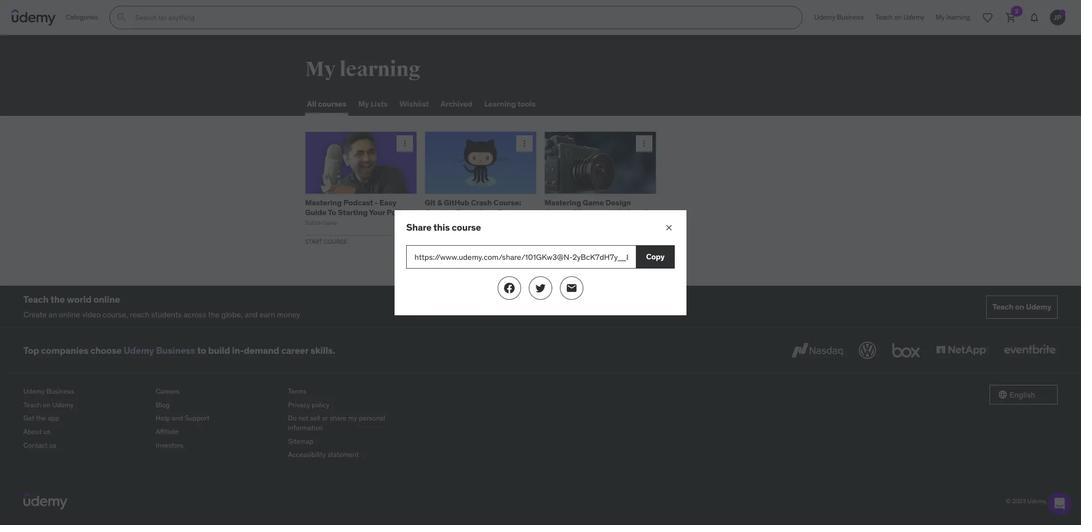 Task type: locate. For each thing, give the bounding box(es) containing it.
my up all courses
[[305, 57, 336, 82]]

teach on udemy for the middle teach on udemy link
[[876, 13, 925, 22]]

close modal image
[[664, 223, 674, 232]]

game
[[583, 198, 604, 208]]

1 horizontal spatial and
[[245, 310, 258, 319]]

my learning
[[305, 57, 421, 82]]

0 horizontal spatial online
[[59, 310, 80, 319]]

0 horizontal spatial teach on udemy link
[[23, 399, 148, 412]]

1 vertical spatial udemy image
[[23, 493, 68, 510]]

blog
[[156, 401, 170, 409]]

0 horizontal spatial create
[[23, 310, 47, 319]]

investors
[[156, 441, 184, 450]]

medium image
[[504, 282, 515, 294], [566, 282, 578, 294]]

and
[[245, 310, 258, 319], [172, 414, 183, 423]]

box image
[[890, 340, 923, 361]]

mastering podcast -  easy guide to starting your podcast link
[[305, 198, 417, 217]]

from
[[498, 207, 516, 217]]

medium image left medium icon
[[504, 282, 515, 294]]

online right 'an'
[[59, 310, 80, 319]]

0 horizontal spatial on
[[43, 401, 51, 409]]

mastering up studio
[[545, 198, 581, 208]]

business inside udemy business teach on udemy get the app about us contact us
[[46, 387, 74, 396]]

skills.
[[310, 345, 335, 356]]

us
[[43, 427, 50, 436], [49, 441, 56, 450]]

1 mastering from the left
[[305, 198, 342, 208]]

lists
[[371, 99, 388, 109]]

github
[[444, 198, 470, 208]]

2 medium image from the left
[[566, 282, 578, 294]]

1 vertical spatial on
[[1016, 302, 1025, 312]]

a
[[451, 207, 455, 217]]

2 horizontal spatial teach on udemy link
[[986, 295, 1058, 319]]

my left lists
[[358, 99, 369, 109]]

about us link
[[23, 425, 148, 439]]

build
[[208, 345, 230, 356]]

2 horizontal spatial the
[[208, 310, 220, 319]]

0 vertical spatial and
[[245, 310, 258, 319]]

2 horizontal spatial on
[[1016, 302, 1025, 312]]

0 vertical spatial teach on udemy
[[876, 13, 925, 22]]

create up kalob
[[425, 207, 449, 217]]

0 vertical spatial my
[[305, 57, 336, 82]]

do
[[288, 414, 297, 423]]

1 horizontal spatial on
[[895, 13, 902, 22]]

None text field
[[406, 245, 636, 268]]

0 vertical spatial create
[[425, 207, 449, 217]]

the up 'an'
[[51, 294, 65, 305]]

or
[[322, 414, 328, 423]]

udemy,
[[1028, 497, 1048, 505]]

all
[[307, 99, 316, 109]]

medium image right medium icon
[[566, 282, 578, 294]]

udemy image
[[12, 9, 56, 26], [23, 493, 68, 510]]

learning
[[339, 57, 421, 82]]

1 horizontal spatial mastering
[[545, 198, 581, 208]]

volkswagen image
[[857, 340, 879, 361]]

2 vertical spatial on
[[43, 401, 51, 409]]

0 horizontal spatial business
[[46, 387, 74, 396]]

and left earn at the bottom left of page
[[245, 310, 258, 319]]

mastering game design camera movements in arcade studio
[[545, 198, 652, 226]]

business for udemy business teach on udemy get the app about us contact us
[[46, 387, 74, 396]]

mastering for guide
[[305, 198, 342, 208]]

sitemap
[[288, 437, 314, 446]]

&
[[437, 198, 442, 208]]

online up course,
[[93, 294, 120, 305]]

2 vertical spatial the
[[36, 414, 46, 423]]

personal
[[359, 414, 385, 423]]

globe,
[[222, 310, 243, 319]]

on
[[895, 13, 902, 22], [1016, 302, 1025, 312], [43, 401, 51, 409]]

accessibility statement link
[[288, 448, 413, 462]]

udemy business
[[815, 13, 864, 22]]

0 vertical spatial business
[[837, 13, 864, 22]]

0 vertical spatial online
[[93, 294, 120, 305]]

privacy
[[288, 401, 310, 409]]

crash
[[471, 198, 492, 208]]

2 mastering from the left
[[545, 198, 581, 208]]

podcast up share
[[387, 207, 417, 217]]

0 horizontal spatial mastering
[[305, 198, 342, 208]]

1 horizontal spatial online
[[93, 294, 120, 305]]

archived
[[441, 99, 473, 109]]

app
[[48, 414, 59, 423]]

0 vertical spatial teach on udemy link
[[870, 6, 931, 29]]

the inside udemy business teach on udemy get the app about us contact us
[[36, 414, 46, 423]]

copy button
[[636, 245, 675, 268]]

mastering inside mastering game design camera movements in arcade studio
[[545, 198, 581, 208]]

1 vertical spatial us
[[49, 441, 56, 450]]

terms
[[288, 387, 307, 396]]

my inside my lists link
[[358, 99, 369, 109]]

nasdaq image
[[790, 340, 845, 361]]

scratch!
[[425, 216, 455, 226]]

0 horizontal spatial teach on udemy
[[876, 13, 925, 22]]

1 vertical spatial create
[[23, 310, 47, 319]]

my
[[348, 414, 357, 423]]

career
[[281, 345, 309, 356]]

1 horizontal spatial business
[[156, 345, 195, 356]]

on inside udemy business teach on udemy get the app about us contact us
[[43, 401, 51, 409]]

1 vertical spatial teach on udemy
[[993, 302, 1052, 312]]

create inside the teach the world online create an online video course, reach students across the globe, and earn money
[[23, 310, 47, 319]]

wishlist link
[[398, 92, 431, 116]]

mastering for movements
[[545, 198, 581, 208]]

small image
[[998, 390, 1008, 400]]

and right 'help'
[[172, 414, 183, 423]]

0 vertical spatial us
[[43, 427, 50, 436]]

0 vertical spatial udemy business link
[[809, 6, 870, 29]]

contact
[[23, 441, 48, 450]]

my lists
[[358, 99, 388, 109]]

repository
[[456, 207, 496, 217]]

2 horizontal spatial business
[[837, 13, 864, 22]]

kalob
[[425, 219, 440, 226]]

2 vertical spatial business
[[46, 387, 74, 396]]

1 vertical spatial my
[[358, 99, 369, 109]]

1 vertical spatial and
[[172, 414, 183, 423]]

the left globe,
[[208, 310, 220, 319]]

podcast left - on the left top of page
[[343, 198, 373, 208]]

across
[[184, 310, 206, 319]]

1 horizontal spatial podcast
[[387, 207, 417, 217]]

and inside the teach the world online create an online video course, reach students across the globe, and earn money
[[245, 310, 258, 319]]

teach inside the teach the world online create an online video course, reach students across the globe, and earn money
[[23, 294, 49, 305]]

arcade
[[626, 207, 652, 217]]

privacy policy link
[[288, 399, 413, 412]]

-
[[375, 198, 378, 208]]

the right get
[[36, 414, 46, 423]]

udemy business teach on udemy get the app about us contact us
[[23, 387, 74, 450]]

teach on udemy link
[[870, 6, 931, 29], [986, 295, 1058, 319], [23, 399, 148, 412]]

0 horizontal spatial my
[[305, 57, 336, 82]]

1 horizontal spatial teach on udemy
[[993, 302, 1052, 312]]

course
[[324, 238, 348, 245]]

1 horizontal spatial create
[[425, 207, 449, 217]]

share this course dialog
[[395, 210, 687, 315]]

us right about
[[43, 427, 50, 436]]

eventbrite image
[[1002, 340, 1058, 361]]

submit search image
[[116, 12, 128, 23]]

do not sell or share my personal information button
[[288, 412, 413, 435]]

0 vertical spatial on
[[895, 13, 902, 22]]

0 horizontal spatial medium image
[[504, 282, 515, 294]]

demand
[[244, 345, 279, 356]]

1 medium image from the left
[[504, 282, 515, 294]]

mastering inside mastering podcast -  easy guide to starting your podcast satish gaire
[[305, 198, 342, 208]]

sitemap link
[[288, 435, 413, 448]]

start course
[[305, 238, 348, 245]]

git
[[425, 198, 436, 208]]

teach on udemy for teach on udemy link to the middle
[[993, 302, 1052, 312]]

my for my lists
[[358, 99, 369, 109]]

my for my learning
[[305, 57, 336, 82]]

create left 'an'
[[23, 310, 47, 319]]

mastering up "gaire"
[[305, 198, 342, 208]]

udemy
[[815, 13, 836, 22], [904, 13, 925, 22], [1026, 302, 1052, 312], [124, 345, 154, 356], [23, 387, 45, 396], [52, 401, 74, 409]]

git & github crash course: create a repository from scratch!
[[425, 198, 521, 226]]

us right "contact"
[[49, 441, 56, 450]]

mastering game design camera movements in arcade studio link
[[545, 198, 656, 226]]

teach inside udemy business teach on udemy get the app about us contact us
[[23, 401, 41, 409]]

1 horizontal spatial medium image
[[566, 282, 578, 294]]

0 vertical spatial the
[[51, 294, 65, 305]]

podcast
[[343, 198, 373, 208], [387, 207, 417, 217]]

0 horizontal spatial the
[[36, 414, 46, 423]]

0 horizontal spatial and
[[172, 414, 183, 423]]

teach on udemy
[[876, 13, 925, 22], [993, 302, 1052, 312]]

1 horizontal spatial my
[[358, 99, 369, 109]]

business
[[837, 13, 864, 22], [156, 345, 195, 356], [46, 387, 74, 396]]



Task type: vqa. For each thing, say whether or not it's contained in the screenshot.
(5,621)
no



Task type: describe. For each thing, give the bounding box(es) containing it.
information
[[288, 423, 323, 432]]

english
[[1010, 390, 1036, 400]]

an
[[49, 310, 57, 319]]

1 horizontal spatial teach on udemy link
[[870, 6, 931, 29]]

taulien
[[441, 219, 460, 226]]

teach the world online create an online video course, reach students across the globe, and earn money
[[23, 294, 300, 319]]

wishlist
[[400, 99, 429, 109]]

this
[[434, 221, 450, 233]]

gaire
[[323, 219, 337, 226]]

© 2023 udemy, inc.
[[1006, 497, 1058, 505]]

get
[[23, 414, 34, 423]]

design
[[606, 198, 631, 208]]

choose
[[90, 345, 122, 356]]

policy
[[312, 401, 330, 409]]

video
[[82, 310, 101, 319]]

statement
[[328, 450, 359, 459]]

netapp image
[[935, 340, 991, 361]]

create inside git & github crash course: create a repository from scratch!
[[425, 207, 449, 217]]

tools
[[518, 99, 536, 109]]

to
[[328, 207, 336, 217]]

inc.
[[1049, 497, 1058, 505]]

course:
[[494, 198, 521, 208]]

0 horizontal spatial podcast
[[343, 198, 373, 208]]

learning tools
[[484, 99, 536, 109]]

not
[[298, 414, 308, 423]]

2 vertical spatial udemy business link
[[23, 385, 148, 399]]

2 vertical spatial teach on udemy link
[[23, 399, 148, 412]]

help and support link
[[156, 412, 280, 425]]

my lists link
[[356, 92, 390, 116]]

affiliate
[[156, 427, 179, 436]]

0 vertical spatial udemy image
[[12, 9, 56, 26]]

movements
[[574, 207, 617, 217]]

camera
[[545, 207, 573, 217]]

git & github crash course: create a repository from scratch! link
[[425, 198, 524, 226]]

about
[[23, 427, 42, 436]]

kalob taulien
[[425, 219, 460, 226]]

1 vertical spatial business
[[156, 345, 195, 356]]

2023
[[1013, 497, 1027, 505]]

accessibility
[[288, 450, 326, 459]]

mastering podcast -  easy guide to starting your podcast satish gaire
[[305, 198, 417, 226]]

studio
[[545, 216, 569, 226]]

course
[[452, 221, 481, 233]]

money
[[277, 310, 300, 319]]

none text field inside the share this course dialog
[[406, 245, 636, 268]]

terms link
[[288, 385, 413, 399]]

easy
[[380, 198, 397, 208]]

in
[[618, 207, 625, 217]]

students
[[151, 310, 182, 319]]

earn
[[260, 310, 275, 319]]

medium image
[[535, 282, 547, 294]]

terms privacy policy do not sell or share my personal information sitemap accessibility statement
[[288, 387, 385, 459]]

1 vertical spatial online
[[59, 310, 80, 319]]

affiliate link
[[156, 425, 280, 439]]

1 vertical spatial udemy business link
[[124, 345, 195, 356]]

to
[[197, 345, 206, 356]]

contact us link
[[23, 439, 148, 452]]

on for the middle teach on udemy link
[[895, 13, 902, 22]]

1 vertical spatial teach on udemy link
[[986, 295, 1058, 319]]

get the app link
[[23, 412, 148, 425]]

all courses
[[307, 99, 347, 109]]

1 horizontal spatial the
[[51, 294, 65, 305]]

copy
[[646, 252, 665, 261]]

archived link
[[439, 92, 475, 116]]

share
[[330, 414, 347, 423]]

sell
[[310, 414, 320, 423]]

all courses link
[[305, 92, 349, 116]]

guide
[[305, 207, 327, 217]]

careers blog help and support affiliate investors
[[156, 387, 209, 450]]

start
[[305, 238, 322, 245]]

learning
[[484, 99, 516, 109]]

careers
[[156, 387, 180, 396]]

business for udemy business
[[837, 13, 864, 22]]

1 vertical spatial the
[[208, 310, 220, 319]]

starting
[[338, 207, 368, 217]]

help
[[156, 414, 170, 423]]

top companies choose udemy business to build in-demand career skills.
[[23, 345, 335, 356]]

learning tools link
[[482, 92, 538, 116]]

share this course
[[406, 221, 481, 233]]

world
[[67, 294, 91, 305]]

©
[[1006, 497, 1011, 505]]

course,
[[103, 310, 128, 319]]

support
[[185, 414, 209, 423]]

companies
[[41, 345, 88, 356]]

blog link
[[156, 399, 280, 412]]

careers link
[[156, 385, 280, 399]]

and inside careers blog help and support affiliate investors
[[172, 414, 183, 423]]

satish
[[305, 219, 322, 226]]

share
[[406, 221, 432, 233]]

on for teach on udemy link to the middle
[[1016, 302, 1025, 312]]



